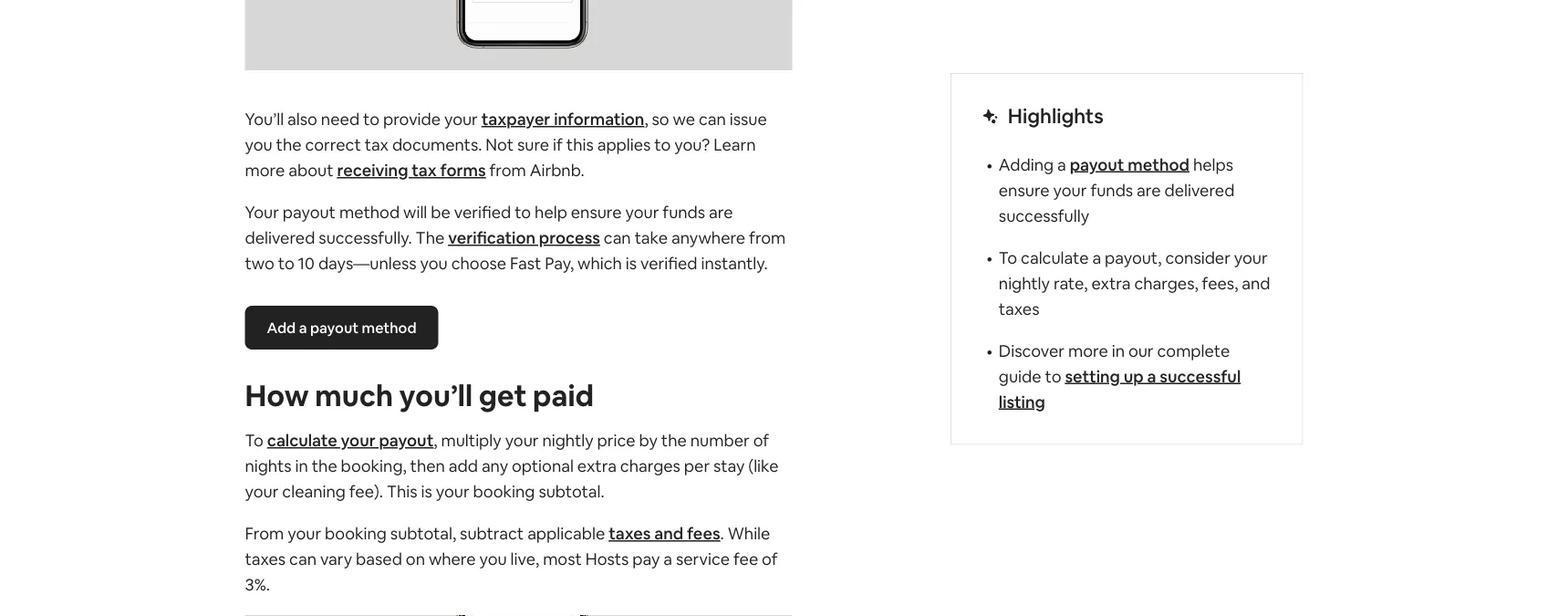 Task type: locate. For each thing, give the bounding box(es) containing it.
1 vertical spatial nightly
[[543, 430, 594, 451]]

this
[[567, 134, 594, 156]]

2 vertical spatial can
[[289, 548, 317, 570]]

in left 'our'
[[1112, 340, 1125, 361]]

can up which
[[604, 227, 631, 249]]

extra down payout,
[[1092, 272, 1131, 294]]

1 vertical spatial and
[[655, 523, 684, 544]]

1 vertical spatial method
[[339, 202, 400, 223]]

extra
[[1092, 272, 1131, 294], [578, 455, 617, 477]]

1 vertical spatial in
[[295, 455, 308, 477]]

your up booking, on the left of the page
[[341, 430, 376, 451]]

to inside to calculate a payout, consider your nightly rate, extra charges, fees, and taxes
[[999, 247, 1018, 268]]

is inside , multiply your nightly price by the number of nights in the booking, then add any optional extra charges per stay (like your cleaning fee). this is your booking subtotal.
[[421, 481, 432, 502]]

consider
[[1166, 247, 1231, 268]]

your inside your payout method will be verified to help ensure your funds are delivered successfully. the
[[626, 202, 659, 223]]

1 vertical spatial of
[[762, 548, 778, 570]]

from inside can take anywhere from two to 10 days—unless you choose fast pay, which is verified instantly.
[[749, 227, 786, 249]]

your down add at the bottom of page
[[436, 481, 470, 502]]

documents.
[[392, 134, 482, 156]]

nightly up optional
[[543, 430, 594, 451]]

not
[[486, 134, 514, 156]]

1 vertical spatial extra
[[578, 455, 617, 477]]

2 horizontal spatial you
[[480, 548, 507, 570]]

0 vertical spatial ,
[[645, 109, 649, 130]]

the right by
[[662, 430, 687, 451]]

taxes
[[999, 298, 1040, 319], [609, 523, 651, 544], [245, 548, 286, 570]]

10
[[298, 253, 315, 274]]

to down successfully
[[999, 247, 1018, 268]]

1 vertical spatial booking
[[325, 523, 387, 544]]

1 horizontal spatial delivered
[[1165, 179, 1235, 201]]

2 vertical spatial taxes
[[245, 548, 286, 570]]

in up cleaning
[[295, 455, 308, 477]]

0 vertical spatial tax
[[365, 134, 389, 156]]

can inside , so we can issue you the correct tax documents. not sure if this applies to you? learn more about
[[699, 109, 726, 130]]

0 horizontal spatial ,
[[434, 430, 438, 451]]

delivered down helps
[[1165, 179, 1235, 201]]

1 horizontal spatial nightly
[[999, 272, 1050, 294]]

from for anywhere
[[749, 227, 786, 249]]

2 horizontal spatial can
[[699, 109, 726, 130]]

your up fees,
[[1235, 247, 1268, 268]]

your inside helps ensure your funds are delivered successfully
[[1054, 179, 1087, 201]]

verified up "verification"
[[454, 202, 511, 223]]

calculate
[[1021, 247, 1089, 268], [267, 430, 337, 451]]

you for to
[[480, 548, 507, 570]]

0 horizontal spatial ensure
[[571, 202, 622, 223]]

1 horizontal spatial taxes
[[609, 523, 651, 544]]

you down you'll
[[245, 134, 273, 156]]

is right this
[[421, 481, 432, 502]]

1 horizontal spatial ,
[[645, 109, 649, 130]]

0 vertical spatial verified
[[454, 202, 511, 223]]

3%.
[[245, 574, 270, 595]]

the for charges
[[662, 430, 687, 451]]

are
[[1137, 179, 1161, 201], [709, 202, 733, 223]]

0 vertical spatial extra
[[1092, 272, 1131, 294]]

verified inside can take anywhere from two to 10 days—unless you choose fast pay, which is verified instantly.
[[641, 253, 698, 274]]

taxes and fees link
[[609, 523, 721, 544]]

extra down price
[[578, 455, 617, 477]]

0 horizontal spatial can
[[289, 548, 317, 570]]

you down subtract
[[480, 548, 507, 570]]

to inside your payout method will be verified to help ensure your funds are delivered successfully. the
[[515, 202, 531, 223]]

0 vertical spatial method
[[1128, 154, 1190, 175]]

1 horizontal spatial booking
[[473, 481, 535, 502]]

of right fee
[[762, 548, 778, 570]]

0 horizontal spatial extra
[[578, 455, 617, 477]]

you'll
[[245, 109, 284, 130]]

1 vertical spatial can
[[604, 227, 631, 249]]

0 vertical spatial in
[[1112, 340, 1125, 361]]

0 vertical spatial of
[[754, 430, 769, 451]]

a gif illustrates selecting a payment method on a smartphone. image
[[245, 0, 793, 70], [245, 0, 793, 70]]

from
[[245, 523, 284, 544]]

, inside , multiply your nightly price by the number of nights in the booking, then add any optional extra charges per stay (like your cleaning fee). this is your booking subtotal.
[[434, 430, 438, 451]]

delivered down your
[[245, 227, 315, 249]]

a right the "pay"
[[664, 548, 673, 570]]

choose
[[451, 253, 507, 274]]

a right up
[[1148, 366, 1157, 387]]

, so we can issue you the correct tax documents. not sure if this applies to you? learn more about
[[245, 109, 767, 181]]

rate,
[[1054, 272, 1088, 294]]

0 horizontal spatial more
[[245, 160, 285, 181]]

you
[[245, 134, 273, 156], [420, 253, 448, 274], [480, 548, 507, 570]]

setting
[[1065, 366, 1121, 387]]

, up then
[[434, 430, 438, 451]]

method
[[1128, 154, 1190, 175], [339, 202, 400, 223], [362, 318, 417, 337]]

successful
[[1160, 366, 1241, 387]]

calculate inside to calculate a payout, consider your nightly rate, extra charges, fees, and taxes
[[1021, 247, 1089, 268]]

1 horizontal spatial verified
[[641, 253, 698, 274]]

2 horizontal spatial the
[[662, 430, 687, 451]]

0 horizontal spatial you
[[245, 134, 273, 156]]

0 horizontal spatial in
[[295, 455, 308, 477]]

1 horizontal spatial from
[[749, 227, 786, 249]]

to left "10"
[[278, 253, 295, 274]]

1 horizontal spatial funds
[[1091, 179, 1134, 201]]

1 horizontal spatial you
[[420, 253, 448, 274]]

0 vertical spatial you
[[245, 134, 273, 156]]

to right guide at the right of the page
[[1045, 366, 1062, 387]]

ensure inside helps ensure your funds are delivered successfully
[[999, 179, 1050, 201]]

about
[[289, 160, 334, 181]]

can inside . while taxes can vary based on where you live, most hosts pay a service fee of 3%.
[[289, 548, 317, 570]]

you down the the
[[420, 253, 448, 274]]

verified down take
[[641, 253, 698, 274]]

is inside can take anywhere from two to 10 days—unless you choose fast pay, which is verified instantly.
[[626, 253, 637, 274]]

1 vertical spatial tax
[[412, 160, 437, 181]]

nightly inside , multiply your nightly price by the number of nights in the booking, then add any optional extra charges per stay (like your cleaning fee). this is your booking subtotal.
[[543, 430, 594, 451]]

taxes inside to calculate a payout, consider your nightly rate, extra charges, fees, and taxes
[[999, 298, 1040, 319]]

fee
[[734, 548, 759, 570]]

a left payout,
[[1093, 247, 1102, 268]]

1 vertical spatial verified
[[641, 253, 698, 274]]

0 vertical spatial to
[[999, 247, 1018, 268]]

to down so
[[655, 134, 671, 156]]

taxes down from at bottom left
[[245, 548, 286, 570]]

of inside , multiply your nightly price by the number of nights in the booking, then add any optional extra charges per stay (like your cleaning fee). this is your booking subtotal.
[[754, 430, 769, 451]]

, multiply your nightly price by the number of nights in the booking, then add any optional extra charges per stay (like your cleaning fee). this is your booking subtotal.
[[245, 430, 779, 502]]

method left helps
[[1128, 154, 1190, 175]]

ensure
[[999, 179, 1050, 201], [571, 202, 622, 223]]

and right fees,
[[1242, 272, 1271, 294]]

0 horizontal spatial delivered
[[245, 227, 315, 249]]

and up the "pay"
[[655, 523, 684, 544]]

1 vertical spatial calculate
[[267, 430, 337, 451]]

cleaning
[[282, 481, 346, 502]]

service
[[676, 548, 730, 570]]

per
[[684, 455, 710, 477]]

booking,
[[341, 455, 407, 477]]

nightly left rate,
[[999, 272, 1050, 294]]

1 vertical spatial to
[[245, 430, 264, 451]]

1 vertical spatial from
[[749, 227, 786, 249]]

this
[[387, 481, 418, 502]]

1 vertical spatial the
[[662, 430, 687, 451]]

sure
[[517, 134, 550, 156]]

1 horizontal spatial extra
[[1092, 272, 1131, 294]]

1 horizontal spatial are
[[1137, 179, 1161, 201]]

funds up the anywhere
[[663, 202, 706, 223]]

is
[[626, 253, 637, 274], [421, 481, 432, 502]]

based
[[356, 548, 402, 570]]

.
[[721, 523, 724, 544]]

a right add
[[299, 318, 307, 337]]

to
[[363, 109, 380, 130], [655, 134, 671, 156], [515, 202, 531, 223], [278, 253, 295, 274], [1045, 366, 1062, 387]]

2 vertical spatial the
[[312, 455, 337, 477]]

are up the anywhere
[[709, 202, 733, 223]]

you for you'll also need to provide your
[[420, 253, 448, 274]]

can right we
[[699, 109, 726, 130]]

2 horizontal spatial taxes
[[999, 298, 1040, 319]]

to right need on the top of the page
[[363, 109, 380, 130]]

0 vertical spatial nightly
[[999, 272, 1050, 294]]

and
[[1242, 272, 1271, 294], [655, 523, 684, 544]]

taxes up the "pay"
[[609, 523, 651, 544]]

then
[[410, 455, 445, 477]]

your inside to calculate a payout, consider your nightly rate, extra charges, fees, and taxes
[[1235, 247, 1268, 268]]

0 horizontal spatial verified
[[454, 202, 511, 223]]

1 horizontal spatial and
[[1242, 272, 1271, 294]]

more
[[245, 160, 285, 181], [1069, 340, 1109, 361]]

1 horizontal spatial the
[[312, 455, 337, 477]]

can left vary on the left
[[289, 548, 317, 570]]

the
[[276, 134, 302, 156], [662, 430, 687, 451], [312, 455, 337, 477]]

0 vertical spatial more
[[245, 160, 285, 181]]

applies
[[598, 134, 651, 156]]

are down payout method link
[[1137, 179, 1161, 201]]

1 horizontal spatial more
[[1069, 340, 1109, 361]]

adding
[[999, 154, 1054, 175]]

calculate up nights
[[267, 430, 337, 451]]

0 horizontal spatial to
[[245, 430, 264, 451]]

0 vertical spatial and
[[1242, 272, 1271, 294]]

from your booking subtotal, subtract applicable taxes and fees
[[245, 523, 721, 544]]

, left so
[[645, 109, 649, 130]]

taxes up the "discover"
[[999, 298, 1040, 319]]

your right from at bottom left
[[288, 523, 321, 544]]

you inside . while taxes can vary based on where you live, most hosts pay a service fee of 3%.
[[480, 548, 507, 570]]

tax up receiving
[[365, 134, 389, 156]]

0 horizontal spatial tax
[[365, 134, 389, 156]]

will
[[403, 202, 427, 223]]

nightly
[[999, 272, 1050, 294], [543, 430, 594, 451]]

you?
[[675, 134, 710, 156]]

the inside , so we can issue you the correct tax documents. not sure if this applies to you? learn more about
[[276, 134, 302, 156]]

nightly inside to calculate a payout, consider your nightly rate, extra charges, fees, and taxes
[[999, 272, 1050, 294]]

1 vertical spatial is
[[421, 481, 432, 502]]

calculate up rate,
[[1021, 247, 1089, 268]]

0 horizontal spatial taxes
[[245, 548, 286, 570]]

0 vertical spatial from
[[490, 160, 526, 181]]

, inside , so we can issue you the correct tax documents. not sure if this applies to you? learn more about
[[645, 109, 649, 130]]

listing
[[999, 391, 1046, 413]]

method up successfully.
[[339, 202, 400, 223]]

calculate for a
[[1021, 247, 1089, 268]]

more up your
[[245, 160, 285, 181]]

your down adding a payout method
[[1054, 179, 1087, 201]]

which
[[578, 253, 622, 274]]

to
[[999, 247, 1018, 268], [245, 430, 264, 451]]

you inside can take anywhere from two to 10 days—unless you choose fast pay, which is verified instantly.
[[420, 253, 448, 274]]

0 horizontal spatial from
[[490, 160, 526, 181]]

extra inside to calculate a payout, consider your nightly rate, extra charges, fees, and taxes
[[1092, 272, 1131, 294]]

tax down documents.
[[412, 160, 437, 181]]

1 vertical spatial ,
[[434, 430, 438, 451]]

be
[[431, 202, 451, 223]]

booking up vary on the left
[[325, 523, 387, 544]]

0 vertical spatial delivered
[[1165, 179, 1235, 201]]

from up instantly.
[[749, 227, 786, 249]]

1 horizontal spatial ensure
[[999, 179, 1050, 201]]

1 horizontal spatial can
[[604, 227, 631, 249]]

is right which
[[626, 253, 637, 274]]

0 horizontal spatial booking
[[325, 523, 387, 544]]

in inside discover more in our complete guide to
[[1112, 340, 1125, 361]]

to up verification process
[[515, 202, 531, 223]]

more up setting
[[1069, 340, 1109, 361]]

issue
[[730, 109, 767, 130]]

1 horizontal spatial tax
[[412, 160, 437, 181]]

your payout method will be verified to help ensure your funds are delivered successfully. the
[[245, 202, 733, 249]]

to inside , so we can issue you the correct tax documents. not sure if this applies to you? learn more about
[[655, 134, 671, 156]]

fast
[[510, 253, 542, 274]]

1 horizontal spatial is
[[626, 253, 637, 274]]

taxes inside . while taxes can vary based on where you live, most hosts pay a service fee of 3%.
[[245, 548, 286, 570]]

1 vertical spatial you
[[420, 253, 448, 274]]

(like
[[749, 455, 779, 477]]

0 horizontal spatial nightly
[[543, 430, 594, 451]]

on
[[406, 548, 425, 570]]

hosts
[[586, 548, 629, 570]]

instantly.
[[701, 253, 768, 274]]

the up cleaning
[[312, 455, 337, 477]]

most
[[543, 548, 582, 570]]

a inside 'add a payout method' link
[[299, 318, 307, 337]]

1 horizontal spatial to
[[999, 247, 1018, 268]]

1 vertical spatial delivered
[[245, 227, 315, 249]]

charges,
[[1135, 272, 1199, 294]]

paid
[[533, 376, 594, 414]]

0 horizontal spatial and
[[655, 523, 684, 544]]

to up nights
[[245, 430, 264, 451]]

payout down 'highlights' at right
[[1070, 154, 1125, 175]]

add a payout method link
[[245, 306, 439, 349]]

vary
[[320, 548, 352, 570]]

1 horizontal spatial in
[[1112, 340, 1125, 361]]

0 horizontal spatial is
[[421, 481, 432, 502]]

1 vertical spatial taxes
[[609, 523, 651, 544]]

0 vertical spatial booking
[[473, 481, 535, 502]]

ensure up process
[[571, 202, 622, 223]]

of up (like
[[754, 430, 769, 451]]

0 vertical spatial calculate
[[1021, 247, 1089, 268]]

ensure down adding at the right top of the page
[[999, 179, 1050, 201]]

can for taxes and fees
[[289, 548, 317, 570]]

0 vertical spatial taxes
[[999, 298, 1040, 319]]

0 horizontal spatial are
[[709, 202, 733, 223]]

much
[[315, 376, 393, 414]]

method down days—unless
[[362, 318, 417, 337]]

from down not
[[490, 160, 526, 181]]

where
[[429, 548, 476, 570]]

2 vertical spatial you
[[480, 548, 507, 570]]

2 vertical spatial method
[[362, 318, 417, 337]]

0 vertical spatial is
[[626, 253, 637, 274]]

a
[[1058, 154, 1067, 175], [1093, 247, 1102, 268], [299, 318, 307, 337], [1148, 366, 1157, 387], [664, 548, 673, 570]]

your
[[245, 202, 279, 223]]

airbnb.
[[530, 160, 585, 181]]

1 horizontal spatial calculate
[[1021, 247, 1089, 268]]

0 horizontal spatial calculate
[[267, 430, 337, 451]]

add
[[267, 318, 296, 337]]

extra inside , multiply your nightly price by the number of nights in the booking, then add any optional extra charges per stay (like your cleaning fee). this is your booking subtotal.
[[578, 455, 617, 477]]

your
[[444, 109, 478, 130], [1054, 179, 1087, 201], [626, 202, 659, 223], [1235, 247, 1268, 268], [341, 430, 376, 451], [505, 430, 539, 451], [245, 481, 279, 502], [436, 481, 470, 502], [288, 523, 321, 544]]

your up take
[[626, 202, 659, 223]]

complete
[[1158, 340, 1231, 361]]

0 vertical spatial the
[[276, 134, 302, 156]]

0 horizontal spatial the
[[276, 134, 302, 156]]

1 vertical spatial more
[[1069, 340, 1109, 361]]

method inside your payout method will be verified to help ensure your funds are delivered successfully. the
[[339, 202, 400, 223]]

funds inside helps ensure your funds are delivered successfully
[[1091, 179, 1134, 201]]

from
[[490, 160, 526, 181], [749, 227, 786, 249]]

0 vertical spatial can
[[699, 109, 726, 130]]

payout down about
[[283, 202, 336, 223]]

discover
[[999, 340, 1065, 361]]

setting up a successful listing link
[[999, 366, 1241, 413]]

funds inside your payout method will be verified to help ensure your funds are delivered successfully. the
[[663, 202, 706, 223]]

if
[[553, 134, 563, 156]]

0 horizontal spatial funds
[[663, 202, 706, 223]]

booking down "any"
[[473, 481, 535, 502]]

your down nights
[[245, 481, 279, 502]]

can inside can take anywhere from two to 10 days—unless you choose fast pay, which is verified instantly.
[[604, 227, 631, 249]]

funds down adding a payout method
[[1091, 179, 1134, 201]]

the down "also"
[[276, 134, 302, 156]]

verified
[[454, 202, 511, 223], [641, 253, 698, 274]]

adding a payout method
[[999, 154, 1190, 175]]



Task type: vqa. For each thing, say whether or not it's contained in the screenshot.
TAKE
yes



Task type: describe. For each thing, give the bounding box(es) containing it.
optional
[[512, 455, 574, 477]]

receiving tax forms link
[[337, 160, 486, 181]]

delivered inside your payout method will be verified to help ensure your funds are delivered successfully. the
[[245, 227, 315, 249]]

of inside . while taxes can vary based on where you live, most hosts pay a service fee of 3%.
[[762, 548, 778, 570]]

to calculate a payout, consider your nightly rate, extra charges, fees, and taxes
[[999, 247, 1271, 319]]

calculate your payout link
[[267, 430, 434, 451]]

your up optional
[[505, 430, 539, 451]]

process
[[539, 227, 600, 249]]

receiving
[[337, 160, 408, 181]]

successfully
[[999, 205, 1090, 226]]

help
[[535, 202, 568, 223]]

our
[[1129, 340, 1154, 361]]

a inside to calculate a payout, consider your nightly rate, extra charges, fees, and taxes
[[1093, 247, 1102, 268]]

while
[[728, 523, 771, 544]]

guide
[[999, 366, 1042, 387]]

subtotal.
[[539, 481, 605, 502]]

live,
[[511, 548, 540, 570]]

, for calculate your payout
[[434, 430, 438, 451]]

verification process
[[448, 227, 600, 249]]

you'll also need to provide your taxpayer information
[[245, 109, 645, 130]]

pay
[[633, 548, 660, 570]]

multiply
[[441, 430, 502, 451]]

also
[[288, 109, 318, 130]]

in inside , multiply your nightly price by the number of nights in the booking, then add any optional extra charges per stay (like your cleaning fee). this is your booking subtotal.
[[295, 455, 308, 477]]

from for forms
[[490, 160, 526, 181]]

method for adding a payout method
[[1128, 154, 1190, 175]]

payout right add
[[310, 318, 359, 337]]

we
[[673, 109, 695, 130]]

to for to calculate a payout, consider your nightly rate, extra charges, fees, and taxes
[[999, 247, 1018, 268]]

so
[[652, 109, 670, 130]]

the for more
[[276, 134, 302, 156]]

how
[[245, 376, 309, 414]]

add a payout method
[[267, 318, 417, 337]]

a inside . while taxes can vary based on where you live, most hosts pay a service fee of 3%.
[[664, 548, 673, 570]]

more inside discover more in our complete guide to
[[1069, 340, 1109, 361]]

more inside , so we can issue you the correct tax documents. not sure if this applies to you? learn more about
[[245, 160, 285, 181]]

. while taxes can vary based on where you live, most hosts pay a service fee of 3%.
[[245, 523, 778, 595]]

up
[[1124, 366, 1144, 387]]

your up documents.
[[444, 109, 478, 130]]

take
[[635, 227, 668, 249]]

a right adding at the right top of the page
[[1058, 154, 1067, 175]]

receiving tax forms from airbnb.
[[337, 160, 585, 181]]

price
[[597, 430, 636, 451]]

delivered inside helps ensure your funds are delivered successfully
[[1165, 179, 1235, 201]]

, for taxpayer information
[[645, 109, 649, 130]]

payout inside your payout method will be verified to help ensure your funds are delivered successfully. the
[[283, 202, 336, 223]]

can take anywhere from two to 10 days—unless you choose fast pay, which is verified instantly.
[[245, 227, 786, 274]]

verified inside your payout method will be verified to help ensure your funds are delivered successfully. the
[[454, 202, 511, 223]]

information
[[554, 109, 645, 130]]

fees,
[[1203, 272, 1239, 294]]

a inside setting up a successful listing
[[1148, 366, 1157, 387]]

correct
[[305, 134, 361, 156]]

number
[[691, 430, 750, 451]]

highlights
[[1008, 103, 1104, 129]]

are inside helps ensure your funds are delivered successfully
[[1137, 179, 1161, 201]]

subtract
[[460, 523, 524, 544]]

by
[[639, 430, 658, 451]]

payout up then
[[379, 430, 434, 451]]

stay
[[714, 455, 745, 477]]

two
[[245, 253, 275, 274]]

and inside to calculate a payout, consider your nightly rate, extra charges, fees, and taxes
[[1242, 272, 1271, 294]]

to calculate your payout
[[245, 430, 434, 451]]

pay,
[[545, 253, 574, 274]]

forms
[[440, 160, 486, 181]]

how much you'll get paid
[[245, 376, 594, 414]]

tax inside , so we can issue you the correct tax documents. not sure if this applies to you? learn more about
[[365, 134, 389, 156]]

provide
[[383, 109, 441, 130]]

need
[[321, 109, 360, 130]]

applicable
[[528, 523, 605, 544]]

discover more in our complete guide to
[[999, 340, 1231, 387]]

to for to calculate your payout
[[245, 430, 264, 451]]

subtotal,
[[391, 523, 456, 544]]

helps ensure your funds are delivered successfully
[[999, 154, 1235, 226]]

method for add a payout method
[[362, 318, 417, 337]]

get
[[479, 376, 527, 414]]

to inside discover more in our complete guide to
[[1045, 366, 1062, 387]]

calculate for your
[[267, 430, 337, 451]]

any
[[482, 455, 508, 477]]

taxpayer
[[482, 109, 551, 130]]

helps
[[1194, 154, 1234, 175]]

nights
[[245, 455, 292, 477]]

payout method link
[[1070, 154, 1190, 175]]

the
[[416, 227, 445, 249]]

setting up a successful listing
[[999, 366, 1241, 413]]

you'll
[[399, 376, 473, 414]]

booking inside , multiply your nightly price by the number of nights in the booking, then add any optional extra charges per stay (like your cleaning fee). this is your booking subtotal.
[[473, 481, 535, 502]]

to inside can take anywhere from two to 10 days—unless you choose fast pay, which is verified instantly.
[[278, 253, 295, 274]]

payout,
[[1105, 247, 1162, 268]]

can for taxpayer information
[[699, 109, 726, 130]]

fee).
[[349, 481, 383, 502]]

are inside your payout method will be verified to help ensure your funds are delivered successfully. the
[[709, 202, 733, 223]]

charges
[[621, 455, 681, 477]]

fees
[[687, 523, 721, 544]]

ensure inside your payout method will be verified to help ensure your funds are delivered successfully. the
[[571, 202, 622, 223]]

taxpayer information link
[[482, 109, 645, 130]]

you inside , so we can issue you the correct tax documents. not sure if this applies to you? learn more about
[[245, 134, 273, 156]]



